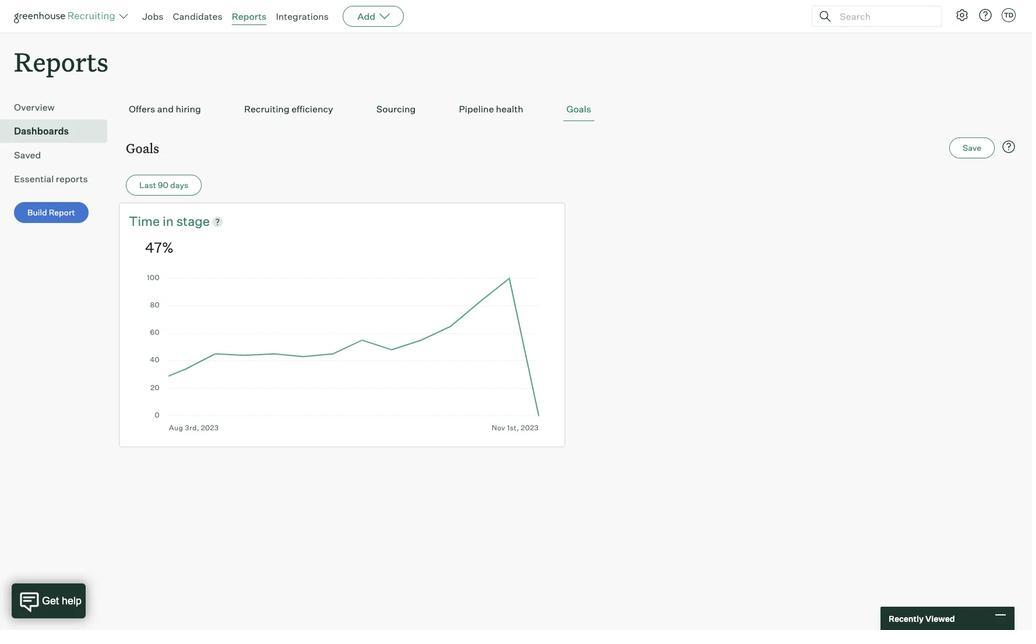 Task type: locate. For each thing, give the bounding box(es) containing it.
0 horizontal spatial goals
[[126, 139, 159, 157]]

time
[[129, 213, 160, 229]]

reports down greenhouse recruiting image
[[14, 44, 108, 79]]

dashboards link
[[14, 124, 103, 138]]

recruiting
[[244, 103, 290, 115]]

last 90 days
[[139, 180, 188, 190]]

offers and hiring
[[129, 103, 201, 115]]

reports right candidates
[[232, 10, 267, 22]]

recently
[[889, 614, 924, 624]]

recruiting efficiency button
[[241, 97, 336, 121]]

overview link
[[14, 100, 103, 114]]

health
[[496, 103, 523, 115]]

1 vertical spatial goals
[[126, 139, 159, 157]]

saved link
[[14, 148, 103, 162]]

saved
[[14, 149, 41, 161]]

efficiency
[[292, 103, 333, 115]]

90
[[158, 180, 168, 190]]

recruiting efficiency
[[244, 103, 333, 115]]

pipeline health button
[[456, 97, 526, 121]]

Search text field
[[837, 8, 931, 25]]

1 horizontal spatial goals
[[567, 103, 591, 115]]

0 vertical spatial goals
[[567, 103, 591, 115]]

sourcing
[[376, 103, 416, 115]]

1 vertical spatial reports
[[14, 44, 108, 79]]

integrations
[[276, 10, 329, 22]]

and
[[157, 103, 174, 115]]

build
[[27, 208, 47, 218]]

integrations link
[[276, 10, 329, 22]]

0 horizontal spatial reports
[[14, 44, 108, 79]]

goals
[[567, 103, 591, 115], [126, 139, 159, 157]]

build report button
[[14, 202, 88, 223]]

report
[[49, 208, 75, 218]]

save button
[[950, 138, 995, 159]]

overview
[[14, 102, 55, 113]]

stage
[[176, 213, 210, 229]]

pipeline
[[459, 103, 494, 115]]

faq image
[[1002, 140, 1016, 154]]

add button
[[343, 6, 404, 27]]

sourcing button
[[373, 97, 419, 121]]

viewed
[[926, 614, 955, 624]]

1 horizontal spatial reports
[[232, 10, 267, 22]]

add
[[357, 10, 375, 22]]

tab list
[[126, 97, 1018, 121]]

reports
[[232, 10, 267, 22], [14, 44, 108, 79]]

jobs link
[[142, 10, 163, 22]]



Task type: vqa. For each thing, say whether or not it's contained in the screenshot.
ESSENTIAL REPORTS link
yes



Task type: describe. For each thing, give the bounding box(es) containing it.
recently viewed
[[889, 614, 955, 624]]

reports link
[[232, 10, 267, 22]]

time in
[[129, 213, 176, 229]]

td button
[[1002, 8, 1016, 22]]

last
[[139, 180, 156, 190]]

build report
[[27, 208, 75, 218]]

0 vertical spatial reports
[[232, 10, 267, 22]]

hiring
[[176, 103, 201, 115]]

td
[[1004, 11, 1014, 19]]

goals inside button
[[567, 103, 591, 115]]

offers
[[129, 103, 155, 115]]

candidates link
[[173, 10, 222, 22]]

offers and hiring button
[[126, 97, 204, 121]]

dashboards
[[14, 125, 69, 137]]

greenhouse recruiting image
[[14, 9, 119, 23]]

xychart image
[[145, 275, 539, 432]]

essential
[[14, 173, 54, 185]]

candidates
[[173, 10, 222, 22]]

td button
[[1000, 6, 1018, 24]]

essential reports
[[14, 173, 88, 185]]

last 90 days button
[[126, 175, 202, 196]]

time link
[[129, 213, 163, 231]]

save
[[963, 143, 982, 153]]

stage link
[[176, 213, 210, 231]]

configure image
[[955, 8, 969, 22]]

reports
[[56, 173, 88, 185]]

in
[[163, 213, 174, 229]]

47%
[[145, 239, 174, 256]]

essential reports link
[[14, 172, 103, 186]]

jobs
[[142, 10, 163, 22]]

days
[[170, 180, 188, 190]]

pipeline health
[[459, 103, 523, 115]]

tab list containing offers and hiring
[[126, 97, 1018, 121]]

goals button
[[564, 97, 594, 121]]

in link
[[163, 213, 176, 231]]



